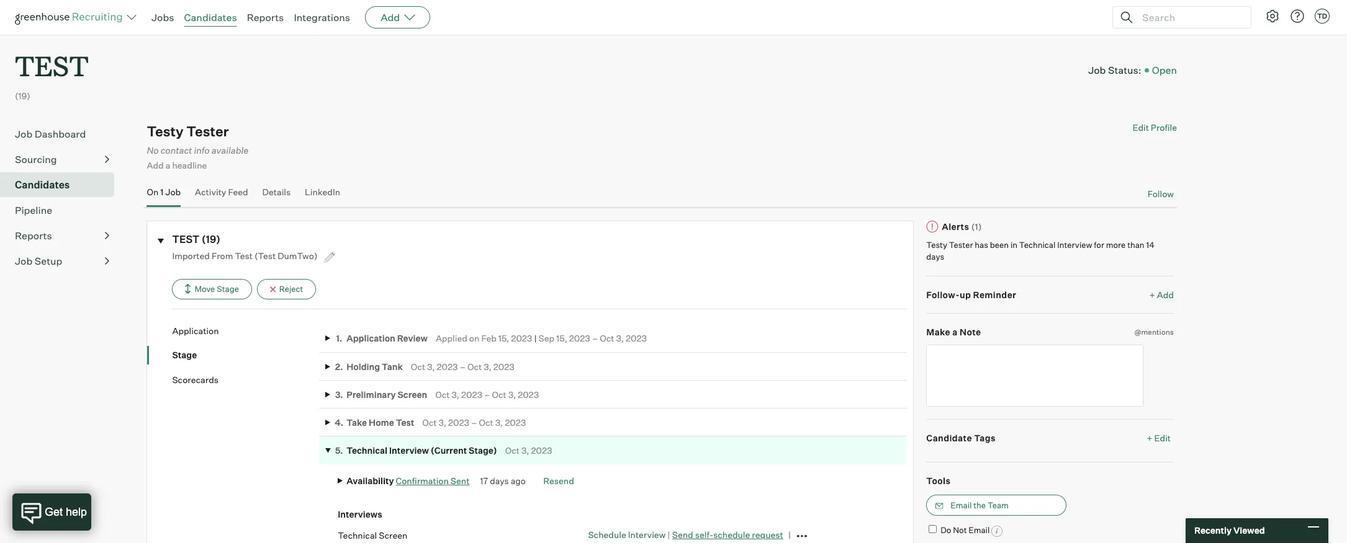 Task type: describe. For each thing, give the bounding box(es) containing it.
tools
[[926, 476, 951, 487]]

14
[[1146, 240, 1154, 250]]

@mentions link
[[1134, 327, 1174, 339]]

has
[[975, 240, 988, 250]]

review
[[397, 334, 428, 344]]

activity feed link
[[195, 187, 248, 205]]

on 1 job link
[[147, 187, 181, 205]]

technical inside the testy tester has been in technical interview for more than 14 days
[[1019, 240, 1056, 250]]

test (19)
[[172, 234, 220, 246]]

0 vertical spatial |
[[534, 334, 537, 344]]

jobs link
[[151, 11, 174, 24]]

application link
[[172, 325, 319, 337]]

integrations link
[[294, 11, 350, 24]]

– up the stage)
[[471, 417, 477, 428]]

td button
[[1315, 9, 1330, 24]]

job for job status:
[[1088, 64, 1106, 76]]

testy for testy tester no contact info available add a headline
[[147, 123, 184, 140]]

dumtwo)
[[278, 251, 317, 261]]

job setup link
[[15, 254, 109, 269]]

schedule
[[713, 530, 750, 541]]

job right 1
[[165, 187, 181, 197]]

2.
[[335, 362, 343, 372]]

add button
[[365, 6, 430, 29]]

holding
[[347, 362, 380, 372]]

activity
[[195, 187, 226, 197]]

do
[[941, 526, 951, 536]]

1 vertical spatial technical
[[347, 446, 387, 456]]

job dashboard
[[15, 128, 86, 140]]

scorecards
[[172, 375, 219, 385]]

up
[[960, 290, 971, 300]]

feed
[[228, 187, 248, 197]]

schedule interview | send self-schedule request
[[588, 530, 783, 541]]

1 horizontal spatial reports link
[[247, 11, 284, 24]]

preliminary
[[347, 390, 396, 400]]

0 vertical spatial screen
[[398, 390, 427, 400]]

a inside testy tester no contact info available add a headline
[[166, 160, 170, 171]]

recently
[[1194, 526, 1232, 536]]

tester for testy tester no contact info available add a headline
[[186, 123, 229, 140]]

schedule interview link
[[588, 530, 666, 541]]

oct down 3. preliminary screen oct 3, 2023 – oct 3, 2023
[[422, 417, 437, 428]]

schedule
[[588, 530, 626, 541]]

oct up 4. take home test oct 3, 2023 – oct 3, 2023
[[435, 390, 450, 400]]

1 horizontal spatial test
[[396, 417, 414, 428]]

(test
[[255, 251, 276, 261]]

linkedin
[[305, 187, 340, 197]]

stage inside button
[[217, 284, 239, 294]]

+ edit link
[[1144, 430, 1174, 447]]

1 vertical spatial days
[[490, 476, 509, 487]]

candidate
[[926, 433, 972, 444]]

td button
[[1312, 6, 1332, 26]]

1 15, from the left
[[498, 334, 509, 344]]

integrations
[[294, 11, 350, 24]]

send
[[672, 530, 693, 541]]

5.
[[335, 446, 343, 456]]

email the team
[[951, 501, 1009, 511]]

details
[[262, 187, 291, 197]]

1.
[[336, 334, 342, 344]]

job setup
[[15, 255, 62, 268]]

request
[[752, 530, 783, 541]]

availability
[[347, 476, 394, 487]]

Search text field
[[1139, 8, 1240, 26]]

the
[[974, 501, 986, 511]]

stage)
[[469, 446, 497, 456]]

0 horizontal spatial candidates
[[15, 179, 70, 191]]

follow-up reminder
[[926, 290, 1016, 300]]

tank
[[382, 362, 403, 372]]

team
[[988, 501, 1009, 511]]

more
[[1106, 240, 1126, 250]]

interviews
[[338, 510, 382, 520]]

home
[[369, 417, 394, 428]]

test link
[[15, 35, 89, 86]]

+ for + add
[[1149, 290, 1155, 300]]

4.
[[335, 417, 343, 428]]

1 horizontal spatial reports
[[247, 11, 284, 24]]

5. technical interview (current stage)
[[335, 446, 497, 456]]

viewed
[[1233, 526, 1265, 536]]

profile
[[1151, 122, 1177, 133]]

alerts (1)
[[942, 222, 982, 232]]

confirmation sent
[[396, 476, 470, 487]]

0 vertical spatial (19)
[[15, 91, 30, 101]]

oct right sep on the bottom of the page
[[600, 334, 614, 344]]

0 vertical spatial edit
[[1133, 122, 1149, 133]]

pipeline link
[[15, 203, 109, 218]]

details link
[[262, 187, 291, 205]]

oct right tank
[[411, 362, 425, 372]]

from
[[212, 251, 233, 261]]

Do Not Email checkbox
[[929, 526, 937, 534]]

add inside popup button
[[381, 11, 400, 24]]

jobs
[[151, 11, 174, 24]]

candidate tags
[[926, 433, 996, 444]]

1
[[160, 187, 164, 197]]

edit inside 'link'
[[1154, 433, 1171, 444]]

take
[[347, 417, 367, 428]]

1 horizontal spatial a
[[952, 327, 958, 338]]

1 horizontal spatial |
[[668, 530, 670, 541]]

+ add link
[[1149, 289, 1174, 301]]

alerts
[[942, 222, 969, 232]]

sep
[[539, 334, 554, 344]]

days inside the testy tester has been in technical interview for more than 14 days
[[926, 252, 944, 262]]

move stage button
[[172, 279, 252, 300]]

recently viewed
[[1194, 526, 1265, 536]]



Task type: locate. For each thing, give the bounding box(es) containing it.
technical right 5.
[[347, 446, 387, 456]]

job
[[1088, 64, 1106, 76], [15, 128, 32, 140], [165, 187, 181, 197], [15, 255, 32, 268]]

15,
[[498, 334, 509, 344], [556, 334, 567, 344]]

|
[[534, 334, 537, 344], [668, 530, 670, 541]]

3,
[[616, 334, 624, 344], [427, 362, 435, 372], [484, 362, 491, 372], [452, 390, 459, 400], [508, 390, 516, 400], [439, 417, 446, 428], [495, 417, 503, 428], [521, 446, 529, 456]]

imported from test (test dumtwo)
[[172, 251, 319, 261]]

| left sep on the bottom of the page
[[534, 334, 537, 344]]

1 vertical spatial reports link
[[15, 229, 109, 243]]

reports inside "link"
[[15, 230, 52, 242]]

testy inside testy tester no contact info available add a headline
[[147, 123, 184, 140]]

candidates link down sourcing link at the left of the page
[[15, 178, 109, 193]]

on
[[469, 334, 479, 344]]

2. holding tank oct 3, 2023 – oct 3, 2023
[[335, 362, 514, 372]]

1 horizontal spatial days
[[926, 252, 944, 262]]

0 horizontal spatial reports link
[[15, 229, 109, 243]]

None text field
[[926, 345, 1144, 407]]

test down greenhouse recruiting image
[[15, 47, 89, 84]]

job left status:
[[1088, 64, 1106, 76]]

1 horizontal spatial candidates
[[184, 11, 237, 24]]

edit profile link
[[1133, 122, 1177, 133]]

application down the move on the bottom left
[[172, 326, 219, 336]]

been
[[990, 240, 1009, 250]]

0 horizontal spatial (19)
[[15, 91, 30, 101]]

tester down alerts (1)
[[949, 240, 973, 250]]

1 horizontal spatial add
[[381, 11, 400, 24]]

testy for testy tester has been in technical interview for more than 14 days
[[926, 240, 947, 250]]

– down the applied
[[460, 362, 466, 372]]

(19)
[[15, 91, 30, 101], [202, 234, 220, 246]]

email right not
[[969, 526, 990, 536]]

1 vertical spatial candidates
[[15, 179, 70, 191]]

0 vertical spatial tester
[[186, 123, 229, 140]]

– down feb
[[484, 390, 490, 400]]

test up imported
[[172, 234, 199, 246]]

1 horizontal spatial stage
[[217, 284, 239, 294]]

1 vertical spatial testy
[[926, 240, 947, 250]]

add inside testy tester no contact info available add a headline
[[147, 160, 164, 171]]

test for test (19)
[[172, 234, 199, 246]]

2023
[[511, 334, 532, 344], [569, 334, 590, 344], [626, 334, 647, 344], [437, 362, 458, 372], [493, 362, 514, 372], [461, 390, 482, 400], [518, 390, 539, 400], [448, 417, 469, 428], [505, 417, 526, 428], [531, 446, 552, 456]]

oct right the stage)
[[505, 446, 520, 456]]

– right sep on the bottom of the page
[[592, 334, 598, 344]]

1 vertical spatial |
[[668, 530, 670, 541]]

dashboard
[[35, 128, 86, 140]]

1 horizontal spatial application
[[347, 334, 395, 344]]

pipeline
[[15, 204, 52, 217]]

15, right sep on the bottom of the page
[[556, 334, 567, 344]]

+ edit
[[1147, 433, 1171, 444]]

job status:
[[1088, 64, 1141, 76]]

1 vertical spatial test
[[172, 234, 199, 246]]

info
[[194, 145, 210, 157]]

job dashboard link
[[15, 127, 109, 142]]

technical down interviews
[[338, 530, 377, 541]]

1 vertical spatial a
[[952, 327, 958, 338]]

technical right in
[[1019, 240, 1056, 250]]

1 vertical spatial interview
[[389, 446, 429, 456]]

do not email
[[941, 526, 990, 536]]

0 vertical spatial candidates
[[184, 11, 237, 24]]

0 horizontal spatial candidates link
[[15, 178, 109, 193]]

job inside "link"
[[15, 255, 32, 268]]

screen down interviews
[[379, 530, 407, 541]]

days down alerts
[[926, 252, 944, 262]]

0 vertical spatial reports link
[[247, 11, 284, 24]]

0 horizontal spatial days
[[490, 476, 509, 487]]

linkedin link
[[305, 187, 340, 205]]

reports down pipeline
[[15, 230, 52, 242]]

0 vertical spatial candidates link
[[184, 11, 237, 24]]

interview inside the testy tester has been in technical interview for more than 14 days
[[1057, 240, 1092, 250]]

0 vertical spatial technical
[[1019, 240, 1056, 250]]

test right home
[[396, 417, 414, 428]]

oct down 1. application review applied on  feb 15, 2023 | sep 15, 2023 – oct 3, 2023 on the bottom left of page
[[492, 390, 506, 400]]

td
[[1317, 12, 1327, 20]]

resend
[[543, 476, 574, 487]]

1 vertical spatial edit
[[1154, 433, 1171, 444]]

2 horizontal spatial add
[[1157, 290, 1174, 300]]

0 vertical spatial testy
[[147, 123, 184, 140]]

resend button
[[543, 476, 574, 487]]

0 vertical spatial email
[[951, 501, 972, 511]]

job for job setup
[[15, 255, 32, 268]]

1 horizontal spatial (19)
[[202, 234, 220, 246]]

test left (test
[[235, 251, 253, 261]]

+ inside "link"
[[1149, 290, 1155, 300]]

1 horizontal spatial candidates link
[[184, 11, 237, 24]]

0 horizontal spatial reports
[[15, 230, 52, 242]]

1 vertical spatial tester
[[949, 240, 973, 250]]

17
[[480, 476, 488, 487]]

feb
[[481, 334, 497, 344]]

+ inside 'link'
[[1147, 433, 1152, 444]]

0 vertical spatial test
[[15, 47, 89, 84]]

not
[[953, 526, 967, 536]]

(19) up the from
[[202, 234, 220, 246]]

1 vertical spatial (19)
[[202, 234, 220, 246]]

0 vertical spatial add
[[381, 11, 400, 24]]

candidates
[[184, 11, 237, 24], [15, 179, 70, 191]]

0 horizontal spatial 15,
[[498, 334, 509, 344]]

follow link
[[1148, 188, 1174, 200]]

0 horizontal spatial |
[[534, 334, 537, 344]]

1 horizontal spatial edit
[[1154, 433, 1171, 444]]

0 horizontal spatial testy
[[147, 123, 184, 140]]

technical screen
[[338, 530, 407, 541]]

15, right feb
[[498, 334, 509, 344]]

1 vertical spatial reports
[[15, 230, 52, 242]]

a left the note
[[952, 327, 958, 338]]

tester inside the testy tester has been in technical interview for more than 14 days
[[949, 240, 973, 250]]

0 horizontal spatial edit
[[1133, 122, 1149, 133]]

interview up confirmation on the left of page
[[389, 446, 429, 456]]

3.
[[335, 390, 343, 400]]

1 horizontal spatial testy
[[926, 240, 947, 250]]

interview left send at bottom
[[628, 530, 666, 541]]

interview left the for
[[1057, 240, 1092, 250]]

1 vertical spatial test
[[396, 417, 414, 428]]

1 vertical spatial stage
[[172, 350, 197, 361]]

+ for + edit
[[1147, 433, 1152, 444]]

days right '17'
[[490, 476, 509, 487]]

testy down alerts
[[926, 240, 947, 250]]

applied
[[436, 334, 467, 344]]

job left setup
[[15, 255, 32, 268]]

+
[[1149, 290, 1155, 300], [1147, 433, 1152, 444]]

follow
[[1148, 189, 1174, 199]]

1 vertical spatial add
[[147, 160, 164, 171]]

confirmation sent button
[[396, 476, 470, 487]]

reports link down pipeline link
[[15, 229, 109, 243]]

17 days ago
[[480, 476, 526, 487]]

interview
[[1057, 240, 1092, 250], [389, 446, 429, 456], [628, 530, 666, 541]]

(current
[[431, 446, 467, 456]]

sent
[[451, 476, 470, 487]]

0 horizontal spatial stage
[[172, 350, 197, 361]]

stage up "scorecards"
[[172, 350, 197, 361]]

(1)
[[971, 222, 982, 232]]

1 vertical spatial +
[[1147, 433, 1152, 444]]

0 vertical spatial a
[[166, 160, 170, 171]]

1. application review applied on  feb 15, 2023 | sep 15, 2023 – oct 3, 2023
[[336, 334, 647, 344]]

screen down 2. holding tank oct 3, 2023 – oct 3, 2023
[[398, 390, 427, 400]]

0 vertical spatial test
[[235, 251, 253, 261]]

1 vertical spatial candidates link
[[15, 178, 109, 193]]

0 horizontal spatial a
[[166, 160, 170, 171]]

make a note
[[926, 327, 981, 338]]

no
[[147, 145, 159, 157]]

a down contact
[[166, 160, 170, 171]]

job for job dashboard
[[15, 128, 32, 140]]

reports link left integrations
[[247, 11, 284, 24]]

candidates right jobs link
[[184, 11, 237, 24]]

| left send at bottom
[[668, 530, 670, 541]]

move stage
[[195, 284, 239, 294]]

email inside button
[[951, 501, 972, 511]]

reject
[[279, 284, 303, 294]]

edit profile
[[1133, 122, 1177, 133]]

sourcing link
[[15, 152, 109, 167]]

tester
[[186, 123, 229, 140], [949, 240, 973, 250]]

email left the the
[[951, 501, 972, 511]]

email
[[951, 501, 972, 511], [969, 526, 990, 536]]

headline
[[172, 160, 207, 171]]

1 horizontal spatial tester
[[949, 240, 973, 250]]

tags
[[974, 433, 996, 444]]

0 vertical spatial reports
[[247, 11, 284, 24]]

technical
[[1019, 240, 1056, 250], [347, 446, 387, 456], [338, 530, 377, 541]]

stage right the move on the bottom left
[[217, 284, 239, 294]]

application
[[172, 326, 219, 336], [347, 334, 395, 344]]

application up holding
[[347, 334, 395, 344]]

for
[[1094, 240, 1104, 250]]

add
[[381, 11, 400, 24], [147, 160, 164, 171], [1157, 290, 1174, 300]]

send self-schedule request link
[[672, 530, 783, 541]]

self-
[[695, 530, 713, 541]]

0 horizontal spatial tester
[[186, 123, 229, 140]]

reminder
[[973, 290, 1016, 300]]

0 horizontal spatial application
[[172, 326, 219, 336]]

tester up info
[[186, 123, 229, 140]]

note
[[960, 327, 981, 338]]

4. take home test oct 3, 2023 – oct 3, 2023
[[335, 417, 526, 428]]

2 vertical spatial add
[[1157, 290, 1174, 300]]

sourcing
[[15, 153, 57, 166]]

follow-
[[926, 290, 960, 300]]

greenhouse recruiting image
[[15, 10, 127, 25]]

–
[[592, 334, 598, 344], [460, 362, 466, 372], [484, 390, 490, 400], [471, 417, 477, 428]]

scorecards link
[[172, 374, 319, 386]]

on 1 job
[[147, 187, 181, 197]]

reports
[[247, 11, 284, 24], [15, 230, 52, 242]]

testy inside the testy tester has been in technical interview for more than 14 days
[[926, 240, 947, 250]]

on
[[147, 187, 158, 197]]

0 horizontal spatial interview
[[389, 446, 429, 456]]

0 vertical spatial days
[[926, 252, 944, 262]]

0 vertical spatial stage
[[217, 284, 239, 294]]

job up sourcing
[[15, 128, 32, 140]]

configure image
[[1265, 9, 1280, 24]]

1 horizontal spatial 15,
[[556, 334, 567, 344]]

testy tester has been in technical interview for more than 14 days
[[926, 240, 1154, 262]]

reports left integrations
[[247, 11, 284, 24]]

testy up contact
[[147, 123, 184, 140]]

1 vertical spatial screen
[[379, 530, 407, 541]]

2 vertical spatial technical
[[338, 530, 377, 541]]

tester for testy tester has been in technical interview for more than 14 days
[[949, 240, 973, 250]]

2 vertical spatial interview
[[628, 530, 666, 541]]

oct up the stage)
[[479, 417, 493, 428]]

activity feed
[[195, 187, 248, 197]]

oct down on
[[467, 362, 482, 372]]

1 vertical spatial email
[[969, 526, 990, 536]]

add inside "link"
[[1157, 290, 1174, 300]]

0 horizontal spatial test
[[235, 251, 253, 261]]

3. preliminary screen oct 3, 2023 – oct 3, 2023
[[335, 390, 539, 400]]

candidates link right jobs link
[[184, 11, 237, 24]]

0 horizontal spatial test
[[15, 47, 89, 84]]

0 horizontal spatial add
[[147, 160, 164, 171]]

candidates down sourcing
[[15, 179, 70, 191]]

1 horizontal spatial interview
[[628, 530, 666, 541]]

2 15, from the left
[[556, 334, 567, 344]]

(19) down test link on the left
[[15, 91, 30, 101]]

tester inside testy tester no contact info available add a headline
[[186, 123, 229, 140]]

test for test
[[15, 47, 89, 84]]

0 vertical spatial +
[[1149, 290, 1155, 300]]

screen
[[398, 390, 427, 400], [379, 530, 407, 541]]

1 horizontal spatial test
[[172, 234, 199, 246]]

2 horizontal spatial interview
[[1057, 240, 1092, 250]]

reports link
[[247, 11, 284, 24], [15, 229, 109, 243]]

0 vertical spatial interview
[[1057, 240, 1092, 250]]



Task type: vqa. For each thing, say whether or not it's contained in the screenshot.
bottommost the 'Prospect'
no



